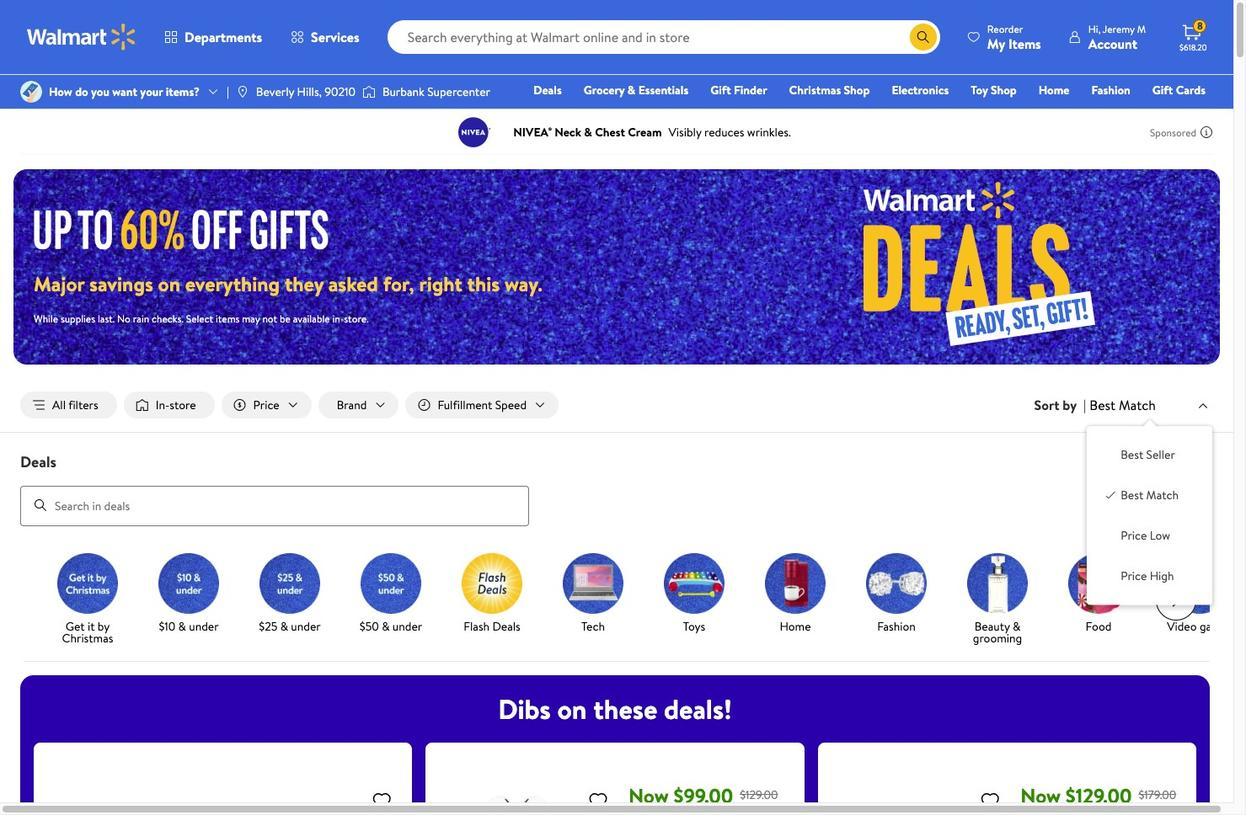 Task type: vqa. For each thing, say whether or not it's contained in the screenshot.
Santee, 92071 "button"
no



Task type: describe. For each thing, give the bounding box(es) containing it.
grooming
[[973, 630, 1023, 647]]

for,
[[383, 270, 414, 298]]

electronics
[[892, 82, 949, 99]]

video games
[[1167, 618, 1233, 635]]

0 vertical spatial on
[[158, 270, 180, 298]]

now $99.00 $129.00
[[629, 782, 778, 810]]

shop for christmas shop
[[844, 82, 870, 99]]

account
[[1089, 34, 1138, 53]]

0 horizontal spatial walmart black friday deals for days image
[[34, 207, 344, 249]]

it
[[88, 618, 95, 635]]

0 horizontal spatial fashion link
[[853, 553, 941, 636]]

price high
[[1121, 568, 1174, 585]]

rain
[[133, 312, 149, 326]]

best match inside 'dropdown button'
[[1090, 396, 1156, 415]]

walmart image
[[27, 24, 137, 51]]

low
[[1150, 528, 1171, 545]]

no
[[117, 312, 130, 326]]

christmas shop link
[[782, 81, 878, 99]]

departments button
[[150, 17, 277, 57]]

items
[[1009, 34, 1041, 53]]

add to favorites list, barbie dreamhouse, 75+ pieces, pool party doll house with 3 story slide image
[[980, 790, 1001, 811]]

toys
[[683, 618, 706, 635]]

shop fifty dollars and under. image
[[361, 553, 421, 614]]

grocery
[[584, 82, 625, 99]]

hills,
[[297, 83, 322, 100]]

gift for finder
[[711, 82, 731, 99]]

supplies
[[61, 312, 95, 326]]

finder
[[734, 82, 767, 99]]

beauty & grooming link
[[954, 553, 1042, 648]]

$179.00
[[1139, 787, 1177, 804]]

& for grocery
[[628, 82, 636, 99]]

next slide for chipmodulewithimages list image
[[1156, 580, 1197, 621]]

now $129.00 $179.00
[[1021, 782, 1177, 810]]

christmas shop
[[789, 82, 870, 99]]

debit
[[1105, 105, 1134, 122]]

match inside option group
[[1147, 487, 1179, 504]]

sort by |
[[1035, 396, 1087, 415]]

in-store button
[[124, 392, 215, 419]]

fashion image
[[866, 553, 927, 614]]

shop tech. image
[[563, 553, 624, 614]]

search image
[[34, 499, 47, 513]]

grocery & essentials link
[[576, 81, 696, 99]]

hi, jeremy m account
[[1089, 21, 1146, 53]]

video
[[1167, 618, 1197, 635]]

deals!
[[664, 691, 732, 728]]

this
[[467, 270, 500, 298]]

fulfillment
[[438, 397, 493, 414]]

grocery & essentials
[[584, 82, 689, 99]]

beauty
[[975, 618, 1010, 635]]

0 horizontal spatial |
[[227, 83, 229, 100]]

items
[[216, 312, 240, 326]]

$25
[[259, 618, 278, 635]]

cards
[[1176, 82, 1206, 99]]

checks.
[[152, 312, 184, 326]]

shop for toy shop
[[991, 82, 1017, 99]]

best inside 'dropdown button'
[[1090, 396, 1116, 415]]

shop video games. image
[[1170, 553, 1231, 614]]

departments
[[185, 28, 262, 46]]

fulfillment speed
[[438, 397, 527, 414]]

flash deals image
[[462, 553, 523, 614]]

gift cards registry
[[1012, 82, 1206, 122]]

dibs on these deals!
[[498, 691, 732, 728]]

tech
[[582, 618, 605, 635]]

one debit
[[1077, 105, 1134, 122]]

$50 & under
[[360, 618, 422, 635]]

search icon image
[[917, 30, 930, 44]]

price for price low
[[1121, 528, 1147, 545]]

walmart+ link
[[1148, 105, 1214, 123]]

christmas inside christmas shop 'link'
[[789, 82, 841, 99]]

by inside sort and filter section element
[[1063, 396, 1077, 415]]

in-
[[156, 397, 170, 414]]

$25 & under
[[259, 618, 321, 635]]

1 horizontal spatial deals
[[493, 618, 521, 635]]

0 vertical spatial fashion
[[1092, 82, 1131, 99]]

electronics link
[[884, 81, 957, 99]]

in-
[[332, 312, 344, 326]]

video games link
[[1156, 553, 1244, 636]]

& for $50
[[382, 618, 390, 635]]

now for now $99.00
[[629, 782, 669, 810]]

0 vertical spatial deals
[[534, 82, 562, 99]]

0 vertical spatial home link
[[1031, 81, 1078, 99]]

beverly
[[256, 83, 294, 100]]

beauty & grooming
[[973, 618, 1023, 647]]

jeremy
[[1103, 21, 1135, 36]]

$50 & under link
[[347, 553, 435, 636]]

Deals search field
[[0, 452, 1234, 526]]

be
[[280, 312, 291, 326]]

sponsored
[[1150, 125, 1197, 139]]

sort and filter section element
[[0, 378, 1234, 605]]

 image for beverly
[[236, 85, 249, 99]]

match inside best match 'dropdown button'
[[1119, 396, 1156, 415]]

last.
[[98, 312, 115, 326]]

flash
[[464, 618, 490, 635]]

food
[[1086, 618, 1112, 635]]

gift finder link
[[703, 81, 775, 99]]

Walmart Site-Wide search field
[[387, 20, 940, 54]]

do
[[75, 83, 88, 100]]

while supplies last. no rain checks. select items may not be available in-store.
[[34, 312, 369, 326]]

$25 & under link
[[246, 553, 334, 636]]

brand button
[[318, 392, 399, 419]]

1 vertical spatial best
[[1121, 447, 1144, 464]]

fulfillment speed button
[[406, 392, 559, 419]]

all filters
[[52, 397, 98, 414]]

sort
[[1035, 396, 1060, 415]]

high
[[1150, 568, 1174, 585]]

| inside sort and filter section element
[[1084, 396, 1087, 415]]

1 horizontal spatial home
[[1039, 82, 1070, 99]]

everything
[[185, 270, 280, 298]]

 image for how
[[20, 81, 42, 103]]

get it by christmas link
[[44, 553, 131, 648]]

way.
[[505, 270, 543, 298]]



Task type: locate. For each thing, give the bounding box(es) containing it.
get gifts in time for christmas. image
[[57, 553, 118, 614]]

Search in deals search field
[[20, 486, 529, 526]]

now right "add to favorites list, barbie dreamhouse, 75+ pieces, pool party doll house with 3 story slide" image
[[1021, 782, 1061, 810]]

burbank
[[383, 83, 425, 100]]

& right beauty
[[1013, 618, 1021, 635]]

best seller
[[1121, 447, 1176, 464]]

home image
[[765, 553, 826, 614]]

home link
[[1031, 81, 1078, 99], [752, 553, 839, 636]]

brand
[[337, 397, 367, 414]]

1 vertical spatial home link
[[752, 553, 839, 636]]

registry link
[[1004, 105, 1063, 123]]

0 horizontal spatial on
[[158, 270, 180, 298]]

option group inside sort and filter section element
[[1101, 440, 1199, 592]]

games
[[1200, 618, 1233, 635]]

not
[[262, 312, 277, 326]]

best match button
[[1087, 394, 1214, 417]]

1 under from the left
[[189, 618, 219, 635]]

major
[[34, 270, 85, 298]]

0 vertical spatial home
[[1039, 82, 1070, 99]]

0 vertical spatial match
[[1119, 396, 1156, 415]]

0 vertical spatial |
[[227, 83, 229, 100]]

savings
[[89, 270, 153, 298]]

deals
[[534, 82, 562, 99], [20, 452, 56, 473], [493, 618, 521, 635]]

by right it on the bottom left of the page
[[98, 618, 110, 635]]

essentials
[[639, 82, 689, 99]]

best right sort by |
[[1090, 396, 1116, 415]]

right
[[419, 270, 463, 298]]

walmart+
[[1156, 105, 1206, 122]]

add to favorites list, frigidaire 26 lb retro bullet ice maker, silver, efic128 image
[[372, 790, 392, 811]]

shop inside 'link'
[[844, 82, 870, 99]]

seller
[[1147, 447, 1176, 464]]

 image left beverly
[[236, 85, 249, 99]]

1 shop from the left
[[844, 82, 870, 99]]

shop toys. image
[[664, 553, 725, 614]]

$10
[[159, 618, 176, 635]]

by right sort
[[1063, 396, 1077, 415]]

asked
[[328, 270, 378, 298]]

price left low
[[1121, 528, 1147, 545]]

1 horizontal spatial home link
[[1031, 81, 1078, 99]]

store.
[[344, 312, 369, 326]]

under inside $50 & under link
[[393, 618, 422, 635]]

gift
[[711, 82, 731, 99], [1153, 82, 1173, 99]]

1 vertical spatial price
[[1121, 528, 1147, 545]]

0 horizontal spatial shop
[[844, 82, 870, 99]]

best match inside option group
[[1121, 487, 1179, 504]]

gift for cards
[[1153, 82, 1173, 99]]

shop
[[844, 82, 870, 99], [991, 82, 1017, 99]]

price left high
[[1121, 568, 1147, 585]]

1 now from the left
[[629, 782, 669, 810]]

deals left grocery
[[534, 82, 562, 99]]

shop food image
[[1069, 553, 1129, 614]]

deals up search "icon"
[[20, 452, 56, 473]]

match down seller
[[1147, 487, 1179, 504]]

shop twenty-five dollars and under. image
[[260, 553, 320, 614]]

price for price
[[253, 397, 280, 414]]

reorder
[[988, 21, 1023, 36]]

& for $10
[[178, 618, 186, 635]]

 image right "90210"
[[362, 83, 376, 100]]

deals link
[[526, 81, 570, 99]]

2 horizontal spatial  image
[[362, 83, 376, 100]]

0 vertical spatial best
[[1090, 396, 1116, 415]]

$50
[[360, 618, 379, 635]]

under for $50 & under
[[393, 618, 422, 635]]

1 vertical spatial fashion link
[[853, 553, 941, 636]]

1 vertical spatial deals
[[20, 452, 56, 473]]

best
[[1090, 396, 1116, 415], [1121, 447, 1144, 464], [1121, 487, 1144, 504]]

best match up best seller
[[1090, 396, 1156, 415]]

deals right flash
[[493, 618, 521, 635]]

Best Match radio
[[1104, 487, 1118, 501]]

on right dibs
[[557, 691, 587, 728]]

1 horizontal spatial by
[[1063, 396, 1077, 415]]

fashion down 'fashion' image
[[877, 618, 916, 635]]

on up the checks.
[[158, 270, 180, 298]]

0 vertical spatial by
[[1063, 396, 1077, 415]]

1 horizontal spatial christmas
[[789, 82, 841, 99]]

1 vertical spatial home
[[780, 618, 811, 635]]

by inside get it by christmas
[[98, 618, 110, 635]]

add to favorites list, apple airpods with charging case (2nd generation) image
[[588, 790, 609, 811]]

now right add to favorites list, apple airpods with charging case (2nd generation) image
[[629, 782, 669, 810]]

filters
[[68, 397, 98, 414]]

2 gift from the left
[[1153, 82, 1173, 99]]

1 horizontal spatial shop
[[991, 82, 1017, 99]]

0 vertical spatial best match
[[1090, 396, 1156, 415]]

1 horizontal spatial  image
[[236, 85, 249, 99]]

gift inside "link"
[[711, 82, 731, 99]]

toys link
[[651, 553, 738, 636]]

under for $25 & under
[[291, 618, 321, 635]]

price for price high
[[1121, 568, 1147, 585]]

under right the $10
[[189, 618, 219, 635]]

& inside the beauty & grooming
[[1013, 618, 1021, 635]]

1 horizontal spatial fashion link
[[1084, 81, 1139, 99]]

under right "$25"
[[291, 618, 321, 635]]

my
[[988, 34, 1006, 53]]

& inside "link"
[[628, 82, 636, 99]]

get
[[65, 618, 85, 635]]

now for now $129.00
[[1021, 782, 1061, 810]]

2 vertical spatial deals
[[493, 618, 521, 635]]

under right $50
[[393, 618, 422, 635]]

flash deals link
[[448, 553, 536, 636]]

option group
[[1101, 440, 1199, 592]]

1 vertical spatial by
[[98, 618, 110, 635]]

one
[[1077, 105, 1102, 122]]

one debit link
[[1069, 105, 1141, 123]]

2 now from the left
[[1021, 782, 1061, 810]]

2 horizontal spatial deals
[[534, 82, 562, 99]]

2 vertical spatial best
[[1121, 487, 1144, 504]]

shop ten dollars and under. image
[[158, 553, 219, 614]]

1 horizontal spatial $129.00
[[1066, 782, 1132, 810]]

1 horizontal spatial now
[[1021, 782, 1061, 810]]

90210
[[325, 83, 356, 100]]

0 horizontal spatial home
[[780, 618, 811, 635]]

price low
[[1121, 528, 1171, 545]]

gift left cards
[[1153, 82, 1173, 99]]

home up registry link at the right top of page
[[1039, 82, 1070, 99]]

0 horizontal spatial now
[[629, 782, 669, 810]]

under inside $10 & under link
[[189, 618, 219, 635]]

0 horizontal spatial home link
[[752, 553, 839, 636]]

beverly hills, 90210
[[256, 83, 356, 100]]

items?
[[166, 83, 200, 100]]

fashion up one debit
[[1092, 82, 1131, 99]]

match up best seller
[[1119, 396, 1156, 415]]

gift cards link
[[1145, 81, 1214, 99]]

by
[[1063, 396, 1077, 415], [98, 618, 110, 635]]

| right items?
[[227, 83, 229, 100]]

price
[[253, 397, 280, 414], [1121, 528, 1147, 545], [1121, 568, 1147, 585]]

0 horizontal spatial christmas
[[62, 630, 113, 647]]

best right best match radio
[[1121, 487, 1144, 504]]

$10 & under
[[159, 618, 219, 635]]

Search search field
[[387, 20, 940, 54]]

flash deals
[[464, 618, 521, 635]]

christmas down get gifts in time for christmas. "image" on the left of page
[[62, 630, 113, 647]]

0 horizontal spatial $129.00
[[740, 787, 778, 804]]

1 gift from the left
[[711, 82, 731, 99]]

services button
[[277, 17, 374, 57]]

2 under from the left
[[291, 618, 321, 635]]

1 horizontal spatial under
[[291, 618, 321, 635]]

0 horizontal spatial  image
[[20, 81, 42, 103]]

while
[[34, 312, 58, 326]]

1 vertical spatial on
[[557, 691, 587, 728]]

&
[[628, 82, 636, 99], [178, 618, 186, 635], [280, 618, 288, 635], [382, 618, 390, 635], [1013, 618, 1021, 635]]

0 vertical spatial christmas
[[789, 82, 841, 99]]

toy shop
[[971, 82, 1017, 99]]

option group containing best seller
[[1101, 440, 1199, 592]]

these
[[594, 691, 658, 728]]

all
[[52, 397, 66, 414]]

$129.00 right $99.00
[[740, 787, 778, 804]]

2 shop from the left
[[991, 82, 1017, 99]]

you
[[91, 83, 109, 100]]

deals inside search box
[[20, 452, 56, 473]]

& right "$25"
[[280, 618, 288, 635]]

m
[[1137, 21, 1146, 36]]

1 vertical spatial match
[[1147, 487, 1179, 504]]

0 horizontal spatial under
[[189, 618, 219, 635]]

now
[[629, 782, 669, 810], [1021, 782, 1061, 810]]

tech link
[[550, 553, 637, 636]]

1 vertical spatial |
[[1084, 396, 1087, 415]]

best left seller
[[1121, 447, 1144, 464]]

home down home image
[[780, 618, 811, 635]]

services
[[311, 28, 360, 46]]

shop right toy
[[991, 82, 1017, 99]]

walmart black friday deals for days image
[[756, 169, 1220, 365], [34, 207, 344, 249]]

gift left finder
[[711, 82, 731, 99]]

0 horizontal spatial fashion
[[877, 618, 916, 635]]

christmas right finder
[[789, 82, 841, 99]]

 image left how
[[20, 81, 42, 103]]

price button
[[221, 392, 312, 419]]

$129.00 left $179.00
[[1066, 782, 1132, 810]]

registry
[[1012, 105, 1055, 122]]

& right grocery
[[628, 82, 636, 99]]

select
[[186, 312, 213, 326]]

shop beauty and grooming. image
[[968, 553, 1028, 614]]

1 vertical spatial christmas
[[62, 630, 113, 647]]

3 under from the left
[[393, 618, 422, 635]]

1 horizontal spatial on
[[557, 691, 587, 728]]

best match right best match radio
[[1121, 487, 1179, 504]]

|
[[227, 83, 229, 100], [1084, 396, 1087, 415]]

& right $50
[[382, 618, 390, 635]]

may
[[242, 312, 260, 326]]

under for $10 & under
[[189, 618, 219, 635]]

0 horizontal spatial gift
[[711, 82, 731, 99]]

8
[[1198, 19, 1203, 33]]

burbank supercenter
[[383, 83, 490, 100]]

& for $25
[[280, 618, 288, 635]]

christmas inside 'get it by christmas' link
[[62, 630, 113, 647]]

0 horizontal spatial by
[[98, 618, 110, 635]]

store
[[170, 397, 196, 414]]

2 horizontal spatial under
[[393, 618, 422, 635]]

gift inside the gift cards registry
[[1153, 82, 1173, 99]]

| right sort
[[1084, 396, 1087, 415]]

supercenter
[[427, 83, 490, 100]]

2 vertical spatial price
[[1121, 568, 1147, 585]]

$129.00 inside now $99.00 $129.00
[[740, 787, 778, 804]]

your
[[140, 83, 163, 100]]

all filters button
[[20, 392, 117, 419]]

$129.00
[[1066, 782, 1132, 810], [740, 787, 778, 804]]

reorder my items
[[988, 21, 1041, 53]]

0 vertical spatial fashion link
[[1084, 81, 1139, 99]]

& for beauty
[[1013, 618, 1021, 635]]

1 vertical spatial best match
[[1121, 487, 1179, 504]]

dibs
[[498, 691, 551, 728]]

1 horizontal spatial fashion
[[1092, 82, 1131, 99]]

0 horizontal spatial deals
[[20, 452, 56, 473]]

1 vertical spatial fashion
[[877, 618, 916, 635]]

price right store
[[253, 397, 280, 414]]

$618.20
[[1180, 41, 1207, 53]]

shop left electronics link
[[844, 82, 870, 99]]

 image
[[20, 81, 42, 103], [362, 83, 376, 100], [236, 85, 249, 99]]

& right the $10
[[178, 618, 186, 635]]

hi,
[[1089, 21, 1101, 36]]

major savings on everything they asked for, right this way.
[[34, 270, 543, 298]]

how do you want your items?
[[49, 83, 200, 100]]

0 vertical spatial price
[[253, 397, 280, 414]]

price inside dropdown button
[[253, 397, 280, 414]]

 image for burbank
[[362, 83, 376, 100]]

1 horizontal spatial walmart black friday deals for days image
[[756, 169, 1220, 365]]

toy shop link
[[964, 81, 1025, 99]]

1 horizontal spatial gift
[[1153, 82, 1173, 99]]

1 horizontal spatial |
[[1084, 396, 1087, 415]]

on
[[158, 270, 180, 298], [557, 691, 587, 728]]

under inside $25 & under link
[[291, 618, 321, 635]]



